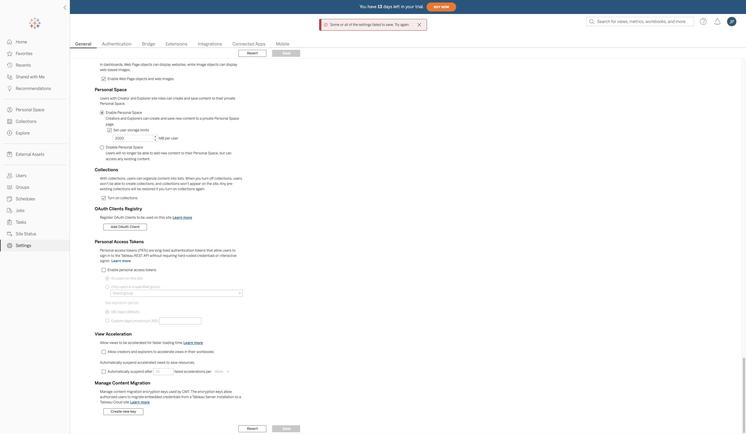 Task type: vqa. For each thing, say whether or not it's contained in the screenshot.
content inside the Manage content migration encryption keys used by CMT. The encryption keys allow authorized users to migrate embedded credentials from a Tableau Server installation to a Tableau Cloud site.
yes



Task type: locate. For each thing, give the bounding box(es) containing it.
by text only_f5he34f image for schedules
[[7, 196, 12, 202]]

per right mb
[[165, 136, 170, 141]]

personal space
[[95, 87, 127, 92], [16, 108, 44, 113]]

content
[[199, 96, 211, 101], [183, 117, 195, 121], [168, 151, 180, 155], [157, 177, 170, 181], [114, 390, 126, 394]]

in right "left"
[[401, 4, 405, 9]]

create right explorers
[[150, 117, 160, 121]]

6 by text only_f5he34f image from the top
[[7, 243, 12, 248]]

private inside users with creator and explorer site roles can create and save content to their private personal space.
[[224, 96, 235, 101]]

1 vertical spatial again.
[[196, 187, 205, 191]]

won't down 'lists.'
[[180, 182, 189, 186]]

clients down turn
[[109, 206, 124, 212]]

1 vertical spatial you
[[159, 187, 165, 191]]

option group down the 'period'
[[105, 309, 202, 325]]

2 won't from the left
[[180, 182, 189, 186]]

by text only_f5he34f image inside site status link
[[7, 231, 12, 237]]

2 horizontal spatial site.
[[213, 182, 219, 186]]

by text only_f5he34f image for groups
[[7, 185, 12, 190]]

by text only_f5he34f image for favorites
[[7, 51, 12, 56]]

with inside users with creator and explorer site roles can create and save content to their private personal space.
[[110, 96, 117, 101]]

again. right the try
[[400, 23, 410, 27]]

can inside enable personal space creators and explorers can create and save new content to a private personal space page. set user storage limits
[[143, 117, 149, 121]]

any
[[220, 182, 226, 186]]

personal inside personal access tokens (pats) are long-lived authentication tokens that allow users to sign in to the tableau rest api without requiring hard-coded credentials or interactive signin.
[[100, 249, 114, 253]]

by text only_f5he34f image inside external assets link
[[7, 152, 12, 157]]

able inside with collections, users can organize content into lists. when you turn off collections, users won't be able to create collections, and collections won't appear on the site. any pre- existing collections will be restored if you turn on collections again.
[[114, 182, 121, 186]]

encryption
[[143, 390, 160, 394], [198, 390, 215, 394]]

automatically suspend accelerated views to save resources.
[[100, 361, 195, 365]]

allow inside manage content migration encryption keys used by cmt. the encryption keys allow authorized users to migrate embedded credentials from a tableau server installation to a tableau cloud site.
[[224, 390, 232, 394]]

schedules
[[16, 197, 35, 202]]

by text only_f5he34f image for recommendations
[[7, 86, 12, 91]]

oauth inside button
[[118, 225, 129, 229]]

tokens left the that
[[195, 249, 206, 253]]

0 vertical spatial revert button
[[238, 50, 266, 57]]

4 by text only_f5he34f image from the top
[[7, 107, 12, 113]]

save inside enable personal space creators and explorers can create and save new content to a private personal space page. set user storage limits
[[167, 117, 175, 121]]

or left interactive
[[216, 254, 219, 258]]

content inside with collections, users can organize content into lists. when you turn off collections, users won't be able to create collections, and collections won't appear on the site. any pre- existing collections will be restored if you turn on collections again.
[[157, 177, 170, 181]]

by text only_f5he34f image left home
[[7, 39, 12, 45]]

trial.
[[415, 4, 424, 9]]

1 revert button from the top
[[238, 50, 266, 57]]

be up content.
[[137, 151, 141, 155]]

by text only_f5he34f image inside tasks link
[[7, 220, 12, 225]]

can right roles
[[167, 96, 172, 101]]

0 vertical spatial allow
[[214, 249, 222, 253]]

2 horizontal spatial tableau
[[192, 395, 205, 399]]

None number field
[[160, 318, 202, 325]]

on
[[202, 182, 206, 186], [173, 187, 177, 191], [115, 196, 120, 200], [154, 216, 158, 220], [125, 277, 130, 281]]

by text only_f5he34f image for jobs
[[7, 208, 12, 213]]

0 vertical spatial create
[[173, 96, 183, 101]]

1 vertical spatial option group
[[105, 309, 202, 325]]

by text only_f5he34f image inside schedules link
[[7, 196, 12, 202]]

failed accelerations per
[[175, 370, 212, 374]]

content inside enable personal space creators and explorers can create and save new content to a private personal space page. set user storage limits
[[183, 117, 195, 121]]

by text only_f5he34f image down personal space link at the left of page
[[7, 119, 12, 124]]

learn more up personal
[[111, 259, 131, 263]]

users up cloud
[[118, 395, 127, 399]]

days
[[383, 4, 392, 9], [118, 310, 125, 314], [125, 319, 132, 323]]

1 vertical spatial existing
[[100, 187, 112, 191]]

1 horizontal spatial this
[[159, 216, 165, 220]]

failed right settings
[[372, 23, 381, 27]]

2 vertical spatial site.
[[123, 401, 130, 405]]

rest
[[134, 254, 143, 258]]

client
[[130, 225, 140, 229]]

by text only_f5he34f image for tasks
[[7, 220, 12, 225]]

0 vertical spatial site.
[[213, 182, 219, 186]]

0 horizontal spatial views
[[109, 341, 118, 345]]

turn left "off"
[[202, 177, 209, 181]]

can left "organize"
[[137, 177, 142, 181]]

users up interactive
[[223, 249, 232, 253]]

create inside enable personal space creators and explorers can create and save new content to a private personal space page. set user storage limits
[[150, 117, 160, 121]]

site.
[[213, 182, 219, 186], [166, 216, 172, 220], [123, 401, 130, 405]]

option group up group
[[105, 276, 161, 290]]

1 vertical spatial page
[[132, 63, 140, 67]]

1 vertical spatial revert
[[247, 427, 258, 431]]

automatically down creators
[[100, 361, 122, 365]]

2 by text only_f5he34f image from the top
[[7, 51, 12, 56]]

0 horizontal spatial personal space
[[16, 108, 44, 113]]

0 vertical spatial learn more
[[111, 259, 131, 263]]

access inside personal access tokens (pats) are long-lived authentication tokens that allow users to sign in to the tableau rest api without requiring hard-coded credentials or interactive signin.
[[115, 249, 126, 253]]

page down web page objects and web images
[[132, 63, 140, 67]]

0 vertical spatial manage
[[95, 381, 111, 386]]

the inside personal access tokens (pats) are long-lived authentication tokens that allow users to sign in to the tableau rest api without requiring hard-coded credentials or interactive signin.
[[115, 254, 120, 258]]

with
[[30, 75, 38, 80], [110, 96, 117, 101]]

2 vertical spatial new
[[123, 410, 130, 414]]

by text only_f5he34f image left the jobs
[[7, 208, 12, 213]]

turn down into
[[165, 187, 172, 191]]

1 vertical spatial or
[[216, 254, 219, 258]]

web down images.
[[119, 77, 126, 81]]

mb
[[159, 136, 164, 141]]

and
[[133, 53, 141, 59], [148, 77, 154, 81], [131, 96, 137, 101], [184, 96, 190, 101], [120, 117, 127, 121], [161, 117, 167, 121], [156, 182, 162, 186], [131, 350, 137, 354]]

with up space.
[[110, 96, 117, 101]]

0 horizontal spatial able
[[114, 182, 121, 186]]

coded
[[186, 254, 196, 258]]

private for their
[[224, 96, 235, 101]]

1 vertical spatial learn more
[[130, 401, 150, 405]]

enable inside enable personal space creators and explorers can create and save new content to a private personal space page. set user storage limits
[[106, 111, 117, 115]]

content inside users with creator and explorer site roles can create and save content to their private personal space.
[[199, 96, 211, 101]]

0 horizontal spatial user
[[120, 128, 127, 132]]

won't down with at left top
[[100, 182, 109, 186]]

sign
[[100, 254, 107, 258]]

1 horizontal spatial with
[[110, 96, 117, 101]]

with inside main navigation. press the up and down arrow keys to access links. element
[[30, 75, 38, 80]]

by text only_f5he34f image for home
[[7, 39, 12, 45]]

by text only_f5he34f image inside groups link
[[7, 185, 12, 190]]

0 vertical spatial or
[[340, 23, 344, 27]]

site. inside manage content migration encryption keys used by cmt. the encryption keys allow authorized users to migrate embedded credentials from a tableau server installation to a tableau cloud site.
[[123, 401, 130, 405]]

disable
[[106, 145, 118, 150]]

by text only_f5he34f image
[[7, 74, 12, 80], [7, 86, 12, 91], [7, 131, 12, 136], [7, 185, 12, 190], [7, 231, 12, 237], [7, 243, 12, 248]]

1 horizontal spatial views
[[157, 361, 166, 365]]

by text only_f5he34f image inside home link
[[7, 39, 12, 45]]

0 horizontal spatial again.
[[196, 187, 205, 191]]

0 vertical spatial existing
[[124, 157, 136, 161]]

their
[[216, 96, 223, 101], [185, 151, 193, 155], [188, 350, 196, 354]]

0 vertical spatial allow
[[100, 341, 109, 345]]

1 vertical spatial site
[[137, 277, 143, 281]]

enable down based
[[108, 77, 118, 81]]

websites,
[[172, 63, 187, 67]]

private
[[224, 96, 235, 101], [203, 117, 214, 121]]

site status
[[16, 232, 36, 237]]

learn more down migrate
[[130, 401, 150, 405]]

None text field
[[113, 135, 158, 142], [153, 368, 174, 375], [113, 135, 158, 142], [153, 368, 174, 375]]

2 horizontal spatial collections,
[[214, 177, 233, 181]]

0 horizontal spatial create
[[126, 182, 136, 186]]

settings
[[359, 23, 372, 27]]

2 option group from the top
[[105, 309, 202, 325]]

tableau left rest
[[121, 254, 133, 258]]

0 vertical spatial access
[[106, 157, 117, 161]]

1 option group from the top
[[105, 276, 161, 290]]

error image
[[324, 23, 328, 27]]

credentials inside manage content migration encryption keys used by cmt. the encryption keys allow authorized users to migrate embedded credentials from a tableau server installation to a tableau cloud site.
[[163, 395, 180, 399]]

me
[[39, 75, 45, 80]]

views down the time.
[[175, 350, 184, 354]]

by text only_f5he34f image inside "recommendations" link
[[7, 86, 12, 91]]

register oauth clients to be used on this site. learn more
[[100, 216, 192, 220]]

objects up enable web page objects and web images
[[141, 63, 152, 67]]

personal space inside main navigation. press the up and down arrow keys to access links. element
[[16, 108, 44, 113]]

1 vertical spatial clients
[[125, 216, 136, 220]]

0 vertical spatial revert
[[247, 51, 258, 55]]

create
[[173, 96, 183, 101], [150, 117, 160, 121], [126, 182, 136, 186]]

signin.
[[100, 259, 110, 263]]

encryption up server in the left bottom of the page
[[198, 390, 215, 394]]

0 vertical spatial tableau
[[121, 254, 133, 258]]

0 horizontal spatial keys
[[161, 390, 168, 394]]

add oauth client button
[[103, 224, 147, 231]]

roles
[[158, 96, 166, 101]]

personal access tokens (pats) are long-lived authentication tokens that allow users to sign in to the tableau rest api without requiring hard-coded credentials or interactive signin.
[[100, 249, 237, 263]]

lists.
[[178, 177, 185, 181]]

0 vertical spatial option group
[[105, 276, 161, 290]]

1 vertical spatial collections
[[95, 167, 118, 173]]

2 by text only_f5he34f image from the top
[[7, 86, 12, 91]]

1 vertical spatial users
[[106, 151, 115, 155]]

recents link
[[0, 59, 70, 71]]

by text only_f5he34f image inside recents link
[[7, 63, 12, 68]]

external assets link
[[0, 149, 70, 160]]

by text only_f5he34f image inside settings link
[[7, 243, 12, 248]]

days for period
[[118, 310, 125, 314]]

by text only_f5he34f image inside users link
[[7, 173, 12, 178]]

keys up embedded
[[161, 390, 168, 394]]

0 vertical spatial again.
[[400, 23, 410, 27]]

some
[[330, 23, 340, 27]]

used inside manage content migration encryption keys used by cmt. the encryption keys allow authorized users to migrate embedded credentials from a tableau server installation to a tableau cloud site.
[[169, 390, 177, 394]]

1 vertical spatial able
[[114, 182, 121, 186]]

3 by text only_f5he34f image from the top
[[7, 63, 12, 68]]

revert
[[247, 51, 258, 55], [247, 427, 258, 431]]

2 vertical spatial days
[[125, 319, 132, 323]]

disable personal space users will no longer be able to add new content to their personal space, but can access any existing content.
[[106, 145, 232, 161]]

option group containing all users on this site
[[105, 276, 161, 290]]

objects
[[116, 53, 132, 59]]

users inside main navigation. press the up and down arrow keys to access links. element
[[16, 173, 26, 178]]

6 by text only_f5he34f image from the top
[[7, 152, 12, 157]]

turn on collections
[[108, 196, 138, 200]]

used left by
[[169, 390, 177, 394]]

users for users
[[16, 173, 26, 178]]

clients down registry
[[125, 216, 136, 220]]

by text only_f5he34f image left schedules in the top left of the page
[[7, 196, 12, 202]]

accelerated up after
[[137, 361, 156, 365]]

used for be
[[146, 216, 153, 220]]

2 encryption from the left
[[198, 390, 215, 394]]

0 horizontal spatial tokens
[[126, 249, 137, 253]]

collections, up restored
[[137, 182, 155, 186]]

set left expiration
[[105, 301, 111, 305]]

by text only_f5he34f image for settings
[[7, 243, 12, 248]]

0 vertical spatial collections
[[16, 119, 37, 124]]

1 vertical spatial site.
[[166, 216, 172, 220]]

add
[[154, 151, 160, 155]]

users
[[127, 177, 136, 181], [233, 177, 242, 181], [223, 249, 232, 253], [116, 277, 125, 281], [119, 285, 128, 289], [118, 395, 127, 399]]

0 vertical spatial used
[[146, 216, 153, 220]]

by text only_f5he34f image up collections link
[[7, 107, 12, 113]]

cloud
[[113, 401, 123, 405]]

by text only_f5he34f image left shared
[[7, 74, 12, 80]]

again. inside alert
[[400, 23, 410, 27]]

space inside main navigation. press the up and down arrow keys to access links. element
[[33, 108, 44, 113]]

0 horizontal spatial allow
[[214, 249, 222, 253]]

0 vertical spatial will
[[116, 151, 121, 155]]

1 vertical spatial days
[[118, 310, 125, 314]]

3 by text only_f5he34f image from the top
[[7, 131, 12, 136]]

1 vertical spatial new
[[161, 151, 167, 155]]

180
[[111, 310, 117, 314]]

option group
[[105, 276, 161, 290], [105, 309, 202, 325]]

1 horizontal spatial again.
[[400, 23, 410, 27]]

1 horizontal spatial tableau
[[121, 254, 133, 258]]

1 horizontal spatial site.
[[166, 216, 172, 220]]

automatically for automatically suspend after
[[108, 370, 130, 374]]

by text only_f5he34f image left external
[[7, 152, 12, 157]]

you right if
[[159, 187, 165, 191]]

access inside disable personal space users will no longer be able to add new content to their personal space, but can access any existing content.
[[106, 157, 117, 161]]

collections inside main navigation. press the up and down arrow keys to access links. element
[[16, 119, 37, 124]]

add oauth client
[[111, 225, 140, 229]]

with
[[100, 177, 107, 181]]

private inside enable personal space creators and explorers can create and save new content to a private personal space page. set user storage limits
[[203, 117, 214, 121]]

expiration
[[111, 301, 127, 305]]

1 vertical spatial allow
[[224, 390, 232, 394]]

enable up all at bottom
[[108, 268, 118, 272]]

or inside alert
[[340, 23, 344, 27]]

failed down resources.
[[175, 370, 183, 374]]

be up turn
[[109, 182, 113, 186]]

1 horizontal spatial or
[[340, 23, 344, 27]]

favorites
[[16, 51, 33, 56]]

by text only_f5he34f image left site
[[7, 231, 12, 237]]

navigation
[[70, 40, 746, 48]]

enable up creators
[[106, 111, 117, 115]]

to inside enable personal space creators and explorers can create and save new content to a private personal space page. set user storage limits
[[196, 117, 199, 121]]

personal space link
[[0, 104, 70, 116]]

7 by text only_f5he34f image from the top
[[7, 173, 12, 178]]

allow up installation
[[224, 390, 232, 394]]

1 horizontal spatial tokens
[[146, 268, 156, 272]]

explorers
[[127, 117, 142, 121]]

existing up turn
[[100, 187, 112, 191]]

set inside enable personal space creators and explorers can create and save new content to a private personal space page. set user storage limits
[[113, 128, 119, 132]]

select group
[[113, 292, 133, 296]]

2 vertical spatial enable
[[108, 268, 118, 272]]

site up specified
[[137, 277, 143, 281]]

views down allow creators and explorers to accelerate views in their workbooks at the left
[[157, 361, 166, 365]]

1 vertical spatial private
[[203, 117, 214, 121]]

mb per user
[[158, 136, 178, 141]]

will left no
[[116, 151, 121, 155]]

users with creator and explorer site roles can create and save content to their private personal space. option group
[[100, 110, 243, 162]]

none number field inside 'option group'
[[160, 318, 202, 325]]

page inside in dashboards, web page objects can display websites, while image objects can display web-based images.
[[132, 63, 140, 67]]

display down 'connected'
[[226, 63, 237, 67]]

1 horizontal spatial private
[[224, 96, 235, 101]]

will up turn on collections
[[131, 187, 136, 191]]

user inside enable personal space creators and explorers can create and save new content to a private personal space page. set user storage limits
[[120, 128, 127, 132]]

5 by text only_f5he34f image from the top
[[7, 231, 12, 237]]

1 by text only_f5he34f image from the top
[[7, 39, 12, 45]]

tokens up rest
[[126, 249, 137, 253]]

objects left web
[[136, 77, 147, 81]]

oauth up register
[[95, 206, 108, 212]]

page down images.
[[127, 77, 135, 81]]

1 won't from the left
[[100, 182, 109, 186]]

0 horizontal spatial display
[[160, 63, 171, 67]]

can right explorers
[[143, 117, 149, 121]]

manage inside manage content migration encryption keys used by cmt. the encryption keys allow authorized users to migrate embedded credentials from a tableau server installation to a tableau cloud site.
[[100, 390, 113, 394]]

favorites link
[[0, 48, 70, 59]]

new left key
[[123, 410, 130, 414]]

credentials down the that
[[197, 254, 215, 258]]

in
[[100, 63, 103, 67]]

used for keys
[[169, 390, 177, 394]]

learn more link for registry
[[172, 215, 192, 220]]

by text only_f5he34f image inside the favorites link
[[7, 51, 12, 56]]

users down disable
[[106, 151, 115, 155]]

connected apps
[[233, 41, 266, 47]]

navigation panel element
[[0, 17, 70, 252]]

navigation containing general
[[70, 40, 746, 48]]

by text only_f5he34f image left "explore"
[[7, 131, 12, 136]]

with left me
[[30, 75, 38, 80]]

learn more link for migration
[[130, 400, 150, 405]]

able up content.
[[142, 151, 149, 155]]

1 vertical spatial set
[[105, 301, 111, 305]]

specified
[[135, 285, 150, 289]]

accelerated up explorers
[[128, 341, 147, 345]]

users up select group
[[119, 285, 128, 289]]

collections, up any at top left
[[214, 177, 233, 181]]

used
[[146, 216, 153, 220], [169, 390, 177, 394]]

by text only_f5he34f image inside personal space link
[[7, 107, 12, 113]]

save inside users with creator and explorer site roles can create and save content to their private personal space.
[[191, 96, 198, 101]]

can inside with collections, users can organize content into lists. when you turn off collections, users won't be able to create collections, and collections won't appear on the site. any pre- existing collections will be restored if you turn on collections again.
[[137, 177, 142, 181]]

creators
[[106, 117, 120, 121]]

week
[[215, 370, 223, 374]]

1 by text only_f5he34f image from the top
[[7, 74, 12, 80]]

by text only_f5he34f image
[[7, 39, 12, 45], [7, 51, 12, 56], [7, 63, 12, 68], [7, 107, 12, 113], [7, 119, 12, 124], [7, 152, 12, 157], [7, 173, 12, 178], [7, 196, 12, 202], [7, 208, 12, 213], [7, 220, 12, 225]]

0 horizontal spatial tableau
[[100, 401, 112, 405]]

2 display from the left
[[226, 63, 237, 67]]

1 vertical spatial with
[[110, 96, 117, 101]]

content inside manage content migration encryption keys used by cmt. the encryption keys allow authorized users to migrate embedded credentials from a tableau server installation to a tableau cloud site.
[[114, 390, 126, 394]]

existing inside disable personal space users will no longer be able to add new content to their personal space, but can access any existing content.
[[124, 157, 136, 161]]

credentials down by
[[163, 395, 180, 399]]

1 horizontal spatial collections,
[[137, 182, 155, 186]]

8 by text only_f5he34f image from the top
[[7, 196, 12, 202]]

9 by text only_f5he34f image from the top
[[7, 208, 12, 213]]

1 vertical spatial this
[[130, 277, 136, 281]]

by text only_f5he34f image left groups
[[7, 185, 12, 190]]

in right sign
[[107, 254, 110, 258]]

will
[[116, 151, 121, 155], [131, 187, 136, 191]]

0 vertical spatial you
[[195, 177, 201, 181]]

the right of at the top left of the page
[[353, 23, 358, 27]]

of
[[349, 23, 352, 27]]

some or all of the settings failed to save. try again.
[[330, 23, 410, 27]]

display
[[160, 63, 171, 67], [226, 63, 237, 67]]

users inside users with creator and explorer site roles can create and save content to their private personal space.
[[100, 96, 109, 101]]

main content containing general
[[70, 0, 746, 434]]

4 by text only_f5he34f image from the top
[[7, 185, 12, 190]]

days down 180 days (default)
[[125, 319, 132, 323]]

display down images on the left top
[[160, 63, 171, 67]]

some or all of the settings failed to save. try again. alert
[[330, 22, 410, 27]]

users for users with creator and explorer site roles can create and save content to their private personal space.
[[100, 96, 109, 101]]

1 vertical spatial manage
[[100, 390, 113, 394]]

allow
[[100, 341, 109, 345], [108, 350, 116, 354]]

content
[[112, 381, 129, 386]]

you up appear
[[195, 177, 201, 181]]

allow right the that
[[214, 249, 222, 253]]

groups
[[16, 185, 29, 190]]

0 horizontal spatial turn
[[165, 187, 172, 191]]

1 vertical spatial access
[[115, 249, 126, 253]]

1 horizontal spatial personal space
[[95, 87, 127, 92]]

user
[[120, 128, 127, 132], [171, 136, 178, 141]]

site
[[151, 96, 157, 101], [137, 277, 143, 281]]

by text only_f5he34f image for personal space
[[7, 107, 12, 113]]

again. inside with collections, users can organize content into lists. when you turn off collections, users won't be able to create collections, and collections won't appear on the site. any pre- existing collections will be restored if you turn on collections again.
[[196, 187, 205, 191]]

users inside disable personal space users will no longer be able to add new content to their personal space, but can access any existing content.
[[106, 151, 115, 155]]

the inside alert
[[353, 23, 358, 27]]

5 by text only_f5he34f image from the top
[[7, 119, 12, 124]]

space.
[[115, 102, 125, 106]]

oauth clients registry
[[95, 206, 142, 212]]

0 horizontal spatial used
[[146, 216, 153, 220]]

can right but
[[226, 151, 232, 155]]

users left 'creator' at the top
[[100, 96, 109, 101]]

resources.
[[179, 361, 195, 365]]

suspend up the automatically suspend after
[[123, 361, 137, 365]]

1 vertical spatial suspend
[[130, 370, 144, 374]]

1 horizontal spatial won't
[[180, 182, 189, 186]]

the down "off"
[[207, 182, 212, 186]]

dashboards,
[[104, 63, 123, 67]]

to inside users with creator and explorer site roles can create and save content to their private personal space.
[[212, 96, 215, 101]]

collections
[[16, 119, 37, 124], [95, 167, 118, 173]]

learn more link for tokens
[[111, 259, 131, 264]]

assets
[[32, 152, 44, 157]]

by text only_f5he34f image inside the jobs "link"
[[7, 208, 12, 213]]

enable for enable personal space creators and explorers can create and save new content to a private personal space page. set user storage limits
[[106, 111, 117, 115]]

learn
[[173, 216, 182, 220], [111, 259, 121, 263], [184, 341, 193, 345], [130, 401, 140, 405]]

oauth for add
[[118, 225, 129, 229]]

by text only_f5he34f image inside explore link
[[7, 131, 12, 136]]

by text only_f5he34f image inside shared with me link
[[7, 74, 12, 80]]

0 vertical spatial views
[[109, 341, 118, 345]]

oauth right add
[[118, 225, 129, 229]]

1 horizontal spatial the
[[207, 182, 212, 186]]

key
[[130, 410, 136, 414]]

access left any
[[106, 157, 117, 161]]

0 horizontal spatial credentials
[[163, 395, 180, 399]]

0 vertical spatial automatically
[[100, 361, 122, 365]]

10 by text only_f5he34f image from the top
[[7, 220, 12, 225]]

0 horizontal spatial site
[[137, 277, 143, 281]]

0 vertical spatial private
[[224, 96, 235, 101]]

1 horizontal spatial existing
[[124, 157, 136, 161]]

encryption up embedded
[[143, 390, 160, 394]]

keys up installation
[[216, 390, 223, 394]]

0 vertical spatial this
[[159, 216, 165, 220]]

0 horizontal spatial site.
[[123, 401, 130, 405]]

2 keys from the left
[[216, 390, 223, 394]]

1 horizontal spatial allow
[[224, 390, 232, 394]]

main content
[[70, 0, 746, 434]]

to inside alert
[[382, 23, 385, 27]]

0 horizontal spatial per
[[165, 136, 170, 141]]

on down personal
[[125, 277, 130, 281]]

users up groups
[[16, 173, 26, 178]]

set down page. at top left
[[113, 128, 119, 132]]

1 horizontal spatial set
[[113, 128, 119, 132]]

suspend for accelerated
[[123, 361, 137, 365]]

0 horizontal spatial or
[[216, 254, 219, 258]]

1 vertical spatial their
[[185, 151, 193, 155]]

sub-spaces tab list
[[70, 41, 746, 48]]

by text only_f5he34f image inside collections link
[[7, 119, 12, 124]]

0 vertical spatial site
[[151, 96, 157, 101]]



Task type: describe. For each thing, give the bounding box(es) containing it.
buy now
[[434, 5, 449, 9]]

to inside with collections, users can organize content into lists. when you turn off collections, users won't be able to create collections, and collections won't appear on the site. any pre- existing collections will be restored if you turn on collections again.
[[122, 182, 125, 186]]

allow for allow creators and explorers to accelerate views in their workbooks
[[108, 350, 116, 354]]

users with creator and explorer site roles can create and save content to their private personal space.
[[100, 96, 235, 106]]

objects right image
[[207, 63, 219, 67]]

2 vertical spatial views
[[157, 361, 166, 365]]

long-
[[155, 249, 163, 253]]

hard-
[[178, 254, 186, 258]]

group
[[124, 292, 133, 296]]

for
[[147, 341, 152, 345]]

users link
[[0, 170, 70, 182]]

users right all at bottom
[[116, 277, 125, 281]]

2 vertical spatial save
[[171, 361, 178, 365]]

1 horizontal spatial clients
[[125, 216, 136, 220]]

save.
[[386, 23, 394, 27]]

1 vertical spatial turn
[[165, 187, 172, 191]]

content inside disable personal space users will no longer be able to add new content to their personal space, but can access any existing content.
[[168, 151, 180, 155]]

recents
[[16, 63, 31, 68]]

existing inside with collections, users can organize content into lists. when you turn off collections, users won't be able to create collections, and collections won't appear on the site. any pre- existing collections will be restored if you turn on collections again.
[[100, 187, 112, 191]]

site inside 'option group'
[[137, 277, 143, 281]]

accelerate
[[158, 350, 174, 354]]

recommendations
[[16, 86, 51, 91]]

restored
[[142, 187, 155, 191]]

can right image
[[220, 63, 225, 67]]

lived
[[163, 249, 170, 253]]

days for (default)
[[125, 319, 132, 323]]

authentication
[[102, 41, 131, 47]]

main navigation. press the up and down arrow keys to access links. element
[[0, 36, 70, 252]]

automatically for automatically suspend accelerated views to save resources.
[[100, 361, 122, 365]]

suspend for after
[[130, 370, 144, 374]]

page.
[[106, 122, 114, 127]]

images
[[152, 53, 167, 59]]

server
[[205, 395, 216, 399]]

2 revert button from the top
[[238, 426, 266, 433]]

on down into
[[173, 187, 177, 191]]

1 keys from the left
[[161, 390, 168, 394]]

buy now button
[[427, 2, 457, 12]]

with for users
[[110, 96, 117, 101]]

embedded
[[145, 395, 162, 399]]

only
[[111, 285, 118, 289]]

into
[[171, 177, 177, 181]]

1 vertical spatial user
[[171, 136, 178, 141]]

connected
[[233, 41, 254, 47]]

add
[[111, 225, 117, 229]]

2 horizontal spatial tokens
[[195, 249, 206, 253]]

migrate
[[132, 395, 144, 399]]

by text only_f5he34f image for explore
[[7, 131, 12, 136]]

collections down appear
[[178, 187, 195, 191]]

collections link
[[0, 116, 70, 127]]

installation
[[217, 395, 234, 399]]

turn
[[108, 196, 115, 200]]

create inside with collections, users can organize content into lists. when you turn off collections, users won't be able to create collections, and collections won't appear on the site. any pre- existing collections will be restored if you turn on collections again.
[[126, 182, 136, 186]]

0 horizontal spatial collections,
[[108, 177, 126, 181]]

create inside users with creator and explorer site roles can create and save content to their private personal space.
[[173, 96, 183, 101]]

shared
[[16, 75, 29, 80]]

1 horizontal spatial collections
[[95, 167, 118, 173]]

private for a
[[203, 117, 214, 121]]

new inside disable personal space users will no longer be able to add new content to their personal space, but can access any existing content.
[[161, 151, 167, 155]]

by text only_f5he34f image for users
[[7, 173, 12, 178]]

by text only_f5he34f image for shared with me
[[7, 74, 12, 80]]

based
[[108, 68, 117, 72]]

(pats)
[[138, 249, 148, 253]]

settings link
[[0, 240, 70, 252]]

web inside in dashboards, web page objects can display websites, while image objects can display web-based images.
[[124, 63, 131, 67]]

now
[[441, 5, 449, 9]]

users up pre-
[[233, 177, 242, 181]]

but
[[220, 151, 225, 155]]

0 vertical spatial days
[[383, 4, 392, 9]]

with collections, users can organize content into lists. when you turn off collections, users won't be able to create collections, and collections won't appear on the site. any pre- existing collections will be restored if you turn on collections again.
[[100, 177, 242, 191]]

oauth for register
[[114, 216, 124, 220]]

group:
[[150, 285, 161, 289]]

0 vertical spatial accelerated
[[128, 341, 147, 345]]

1 vertical spatial tableau
[[192, 395, 205, 399]]

in up resources.
[[185, 350, 187, 354]]

personal inside users with creator and explorer site roles can create and save content to their private personal space.
[[100, 102, 114, 106]]

the inside with collections, users can organize content into lists. when you turn off collections, users won't be able to create collections, and collections won't appear on the site. any pre- existing collections will be restored if you turn on collections again.
[[207, 182, 212, 186]]

0 vertical spatial personal space
[[95, 87, 127, 92]]

tasks link
[[0, 217, 70, 228]]

allow inside personal access tokens (pats) are long-lived authentication tokens that allow users to sign in to the tableau rest api without requiring hard-coded credentials or interactive signin.
[[214, 249, 222, 253]]

enable for enable personal access tokens
[[108, 268, 118, 272]]

on right appear
[[202, 182, 206, 186]]

organize
[[143, 177, 157, 181]]

jobs
[[16, 208, 25, 213]]

while
[[187, 63, 196, 67]]

credentials inside personal access tokens (pats) are long-lived authentication tokens that allow users to sign in to the tableau rest api without requiring hard-coded credentials or interactive signin.
[[197, 254, 215, 258]]

users inside personal access tokens (pats) are long-lived authentication tokens that allow users to sign in to the tableau rest api without requiring hard-coded credentials or interactive signin.
[[223, 249, 232, 253]]

per inside "option group"
[[165, 136, 170, 141]]

create
[[111, 410, 122, 414]]

view
[[95, 332, 105, 337]]

tasks
[[16, 220, 26, 225]]

in inside personal access tokens (pats) are long-lived authentication tokens that allow users to sign in to the tableau rest api without requiring hard-coded credentials or interactive signin.
[[107, 254, 110, 258]]

be down registry
[[141, 216, 145, 220]]

can inside disable personal space users will no longer be able to add new content to their personal space, but can access any existing content.
[[226, 151, 232, 155]]

manage for manage content migration
[[95, 381, 111, 386]]

1 vertical spatial accelerated
[[137, 361, 156, 365]]

on down if
[[154, 216, 158, 220]]

their inside disable personal space users will no longer be able to add new content to their personal space, but can access any existing content.
[[185, 151, 193, 155]]

able inside disable personal space users will no longer be able to add new content to their personal space, but can access any existing content.
[[142, 151, 149, 155]]

space inside disable personal space users will no longer be able to add new content to their personal space, but can access any existing content.
[[133, 145, 143, 150]]

0 horizontal spatial you
[[159, 187, 165, 191]]

custom
[[111, 319, 124, 323]]

select group button
[[110, 290, 243, 297]]

integrations
[[198, 41, 222, 47]]

web
[[155, 77, 161, 81]]

register
[[100, 216, 113, 220]]

interactive
[[220, 254, 237, 258]]

be inside disable personal space users will no longer be able to add new content to their personal space, but can access any existing content.
[[137, 151, 141, 155]]

0 horizontal spatial set
[[105, 301, 111, 305]]

and inside with collections, users can organize content into lists. when you turn off collections, users won't be able to create collections, and collections won't appear on the site. any pre- existing collections will be restored if you turn on collections again.
[[156, 182, 162, 186]]

enable for enable web page objects and web images
[[108, 77, 118, 81]]

in up group
[[129, 285, 132, 289]]

view acceleration
[[95, 332, 132, 337]]

will inside with collections, users can organize content into lists. when you turn off collections, users won't be able to create collections, and collections won't appear on the site. any pre- existing collections will be restored if you turn on collections again.
[[131, 187, 136, 191]]

13
[[378, 4, 382, 9]]

automatically suspend after
[[108, 370, 153, 374]]

their inside users with creator and explorer site roles can create and save content to their private personal space.
[[216, 96, 223, 101]]

0 horizontal spatial this
[[130, 277, 136, 281]]

be up creators
[[123, 341, 127, 345]]

or inside personal access tokens (pats) are long-lived authentication tokens that allow users to sign in to the tableau rest api without requiring hard-coded credentials or interactive signin.
[[216, 254, 219, 258]]

will inside disable personal space users will no longer be able to add new content to their personal space, but can access any existing content.
[[116, 151, 121, 155]]

1 horizontal spatial per
[[206, 370, 212, 374]]

allow creators and explorers to accelerate views in their workbooks
[[108, 350, 214, 354]]

2 vertical spatial page
[[127, 77, 135, 81]]

users left "organize"
[[127, 177, 136, 181]]

can down images on the left top
[[153, 63, 159, 67]]

with for shared
[[30, 75, 38, 80]]

by text only_f5he34f image for collections
[[7, 119, 12, 124]]

failed inside alert
[[372, 23, 381, 27]]

2 horizontal spatial views
[[175, 350, 184, 354]]

set expiration period
[[105, 301, 138, 305]]

0 horizontal spatial failed
[[175, 370, 183, 374]]

registry
[[125, 206, 142, 212]]

explore
[[16, 131, 30, 136]]

any
[[118, 157, 123, 161]]

your
[[406, 4, 414, 9]]

recommendations link
[[0, 83, 70, 94]]

loading
[[163, 341, 174, 345]]

when
[[185, 177, 195, 181]]

manage for manage content migration encryption keys used by cmt. the encryption keys allow authorized users to migrate embedded credentials from a tableau server installation to a tableau cloud site.
[[100, 390, 113, 394]]

2 vertical spatial their
[[188, 350, 196, 354]]

explorer
[[137, 96, 151, 101]]

web up in at left
[[95, 53, 104, 59]]

Search for views, metrics, workbooks, and more text field
[[587, 17, 694, 26]]

buy
[[434, 5, 441, 9]]

access
[[114, 239, 128, 245]]

personal access tokens
[[95, 239, 144, 245]]

1 horizontal spatial you
[[195, 177, 201, 181]]

option group containing 180 days (default)
[[105, 309, 202, 325]]

have
[[368, 4, 377, 9]]

allow for allow views to be accelerated for faster loading time. learn more
[[100, 341, 109, 345]]

can inside users with creator and explorer site roles can create and save content to their private personal space.
[[167, 96, 172, 101]]

by text only_f5he34f image for site status
[[7, 231, 12, 237]]

personal
[[119, 268, 133, 272]]

image
[[196, 63, 206, 67]]

are
[[149, 249, 154, 253]]

cmt.
[[182, 390, 190, 394]]

0 vertical spatial page
[[105, 53, 115, 59]]

time.
[[175, 341, 183, 345]]

a inside enable personal space creators and explorers can create and save new content to a private personal space page. set user storage limits
[[200, 117, 202, 121]]

no
[[122, 151, 126, 155]]

users inside manage content migration encryption keys used by cmt. the encryption keys allow authorized users to migrate embedded credentials from a tableau server installation to a tableau cloud site.
[[118, 395, 127, 399]]

be left restored
[[137, 187, 141, 191]]

personal inside main navigation. press the up and down arrow keys to access links. element
[[16, 108, 32, 113]]

images
[[162, 77, 174, 81]]

create new key
[[111, 410, 136, 414]]

collections up registry
[[120, 196, 138, 200]]

by text only_f5he34f image for recents
[[7, 63, 12, 68]]

enable web page objects and web images
[[108, 77, 174, 81]]

0 vertical spatial oauth
[[95, 206, 108, 212]]

collections down into
[[162, 182, 180, 186]]

2 revert from the top
[[247, 427, 258, 431]]

the
[[191, 390, 197, 394]]

pre-
[[227, 182, 233, 186]]

site status link
[[0, 228, 70, 240]]

learn more for tokens
[[111, 259, 131, 263]]

1 display from the left
[[160, 63, 171, 67]]

1 revert from the top
[[247, 51, 258, 55]]

on right turn
[[115, 196, 120, 200]]

collections up turn on collections
[[113, 187, 130, 191]]

web down the bridge
[[142, 53, 151, 59]]

new inside enable personal space creators and explorers can create and save new content to a private personal space page. set user storage limits
[[175, 117, 182, 121]]

2 vertical spatial tableau
[[100, 401, 112, 405]]

site. inside with collections, users can organize content into lists. when you turn off collections, users won't be able to create collections, and collections won't appear on the site. any pre- existing collections will be restored if you turn on collections again.
[[213, 182, 219, 186]]

by text only_f5he34f image for external assets
[[7, 152, 12, 157]]

you
[[360, 4, 367, 9]]

2 vertical spatial access
[[134, 268, 145, 272]]

0 vertical spatial clients
[[109, 206, 124, 212]]

1 horizontal spatial turn
[[202, 177, 209, 181]]

new inside button
[[123, 410, 130, 414]]

create new key button
[[103, 409, 143, 415]]

learn more for migration
[[130, 401, 150, 405]]

authorized
[[100, 395, 117, 399]]

1 encryption from the left
[[143, 390, 160, 394]]

tableau inside personal access tokens (pats) are long-lived authentication tokens that allow users to sign in to the tableau rest api without requiring hard-coded credentials or interactive signin.
[[121, 254, 133, 258]]

site inside users with creator and explorer site roles can create and save content to their private personal space.
[[151, 96, 157, 101]]

enable personal space creators and explorers can create and save new content to a private personal space page. set user storage limits
[[106, 111, 239, 132]]



